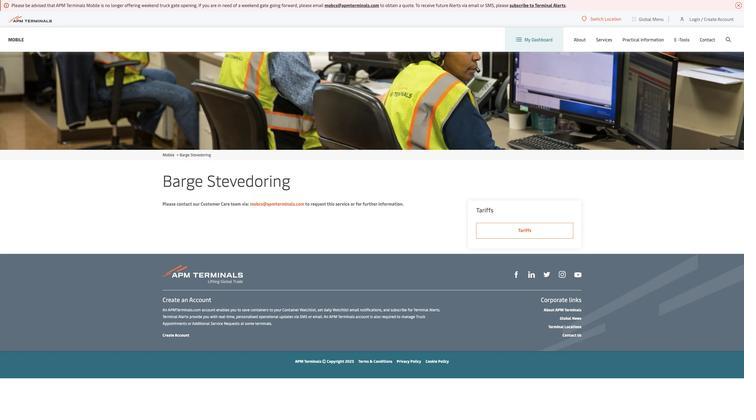 Task type: describe. For each thing, give the bounding box(es) containing it.
and
[[384, 308, 390, 313]]

barge stevedoring
[[163, 170, 291, 191]]

0 horizontal spatial an
[[163, 308, 167, 313]]

global news link
[[560, 316, 582, 322]]

corporate links
[[541, 296, 582, 304]]

0 vertical spatial you
[[202, 2, 210, 8]]

terminals inside an apmterminals.com account enables you to save containers to your container watchlist, set daily watchlist email notifications, and subscribe for terminal alerts. terminal alerts provide you with real-time, personalised operational updates via sms or email. an apm terminals account is also required to manage truck appointments or additional service requests at some terminals.
[[338, 315, 355, 320]]

about apm terminals
[[544, 308, 582, 313]]

apm left ⓒ
[[295, 360, 304, 365]]

my dashboard button
[[516, 27, 553, 52]]

that
[[47, 2, 55, 8]]

youtube image
[[575, 273, 582, 278]]

e -tools
[[675, 37, 690, 43]]

privacy
[[397, 360, 410, 365]]

close alert image
[[736, 2, 743, 9]]

global menu button
[[627, 11, 670, 27]]

mobile for mobile
[[8, 36, 24, 42]]

shape link
[[513, 271, 520, 278]]

opening.
[[181, 2, 198, 8]]

services button
[[597, 27, 613, 52]]

1 horizontal spatial mobile link
[[163, 153, 175, 158]]

no
[[105, 2, 110, 8]]

set
[[318, 308, 323, 313]]

create for create account
[[163, 333, 174, 338]]

service
[[211, 322, 223, 327]]

in
[[218, 2, 221, 8]]

/
[[702, 16, 704, 22]]

alerts.
[[430, 308, 441, 313]]

copyright
[[327, 360, 344, 365]]

please for please be advised that apm terminals mobile is no longer offering weekend truck gate opening. if you are in need of a weekend gate going forward, please email mobcs@apmterminals.com to obtain a quote. to receive future alerts via email or sms, please subscribe to terminal alerts .
[[11, 2, 24, 8]]

customer
[[201, 201, 220, 207]]

terminal up truck
[[414, 308, 429, 313]]

email.
[[313, 315, 323, 320]]

mobile > barge stevedoring
[[163, 153, 211, 158]]

with
[[210, 315, 218, 320]]

future
[[436, 2, 449, 8]]

sms,
[[486, 2, 495, 8]]

real-
[[219, 315, 227, 320]]

practical information button
[[623, 27, 665, 52]]

contact for contact
[[700, 37, 716, 43]]

create account
[[163, 333, 189, 338]]

about for about
[[574, 37, 586, 43]]

your
[[274, 308, 282, 313]]

an apmterminals.com account enables you to save containers to your container watchlist, set daily watchlist email notifications, and subscribe for terminal alerts. terminal alerts provide you with real-time, personalised operational updates via sms or email. an apm terminals account is also required to manage truck appointments or additional service requests at some terminals.
[[163, 308, 441, 327]]

terminals right that
[[66, 2, 85, 8]]

us
[[578, 333, 582, 338]]

about apm terminals link
[[544, 308, 582, 313]]

tools
[[680, 37, 690, 43]]

terms & conditions
[[359, 360, 393, 365]]

going
[[270, 2, 281, 8]]

practical
[[623, 37, 640, 43]]

global for global menu
[[639, 16, 652, 22]]

contact us
[[563, 333, 582, 338]]

appointments
[[163, 322, 187, 327]]

tariffs link
[[477, 223, 574, 239]]

0 vertical spatial is
[[101, 2, 104, 8]]

1 horizontal spatial mobcs@apmterminals.com
[[325, 2, 379, 8]]

twitter image
[[544, 272, 551, 278]]

terminals up the global news 'link'
[[565, 308, 582, 313]]

mobcs@apmterminals.com link for to request this service or for further information.
[[250, 201, 305, 207]]

cookie policy
[[426, 360, 449, 365]]

locations
[[565, 325, 582, 330]]

1 gate from the left
[[171, 2, 180, 8]]

or right sms
[[309, 315, 312, 320]]

0 vertical spatial for
[[356, 201, 362, 207]]

facebook image
[[513, 272, 520, 278]]

-
[[678, 37, 680, 43]]

0 horizontal spatial tariffs
[[477, 206, 494, 215]]

receive
[[421, 2, 435, 8]]

notifications,
[[360, 308, 383, 313]]

or down provide
[[188, 322, 192, 327]]

via inside an apmterminals.com account enables you to save containers to your container watchlist, set daily watchlist email notifications, and subscribe for terminal alerts. terminal alerts provide you with real-time, personalised operational updates via sms or email. an apm terminals account is also required to manage truck appointments or additional service requests at some terminals.
[[294, 315, 299, 320]]

email inside an apmterminals.com account enables you to save containers to your container watchlist, set daily watchlist email notifications, and subscribe for terminal alerts. terminal alerts provide you with real-time, personalised operational updates via sms or email. an apm terminals account is also required to manage truck appointments or additional service requests at some terminals.
[[350, 308, 359, 313]]

terminals left ⓒ
[[304, 360, 322, 365]]

daily
[[324, 308, 332, 313]]

my
[[525, 37, 531, 43]]

corporate
[[541, 296, 568, 304]]

practical information
[[623, 37, 665, 43]]

0 vertical spatial mobile
[[86, 2, 100, 8]]

some
[[245, 322, 254, 327]]

policy for privacy policy
[[411, 360, 422, 365]]

advised
[[31, 2, 46, 8]]

via:
[[242, 201, 249, 207]]

linkedin__x28_alt_x29__3_ link
[[529, 271, 535, 278]]

please be advised that apm terminals mobile is no longer offering weekend truck gate opening. if you are in need of a weekend gate going forward, please email mobcs@apmterminals.com to obtain a quote. to receive future alerts via email or sms, please subscribe to terminal alerts .
[[11, 2, 567, 8]]

please contact our customer care team via: mobcs@apmterminals.com to request this service or for further information.
[[163, 201, 404, 207]]

contact button
[[700, 27, 716, 52]]

contact us link
[[563, 333, 582, 338]]

1 horizontal spatial alerts
[[449, 2, 461, 8]]

0 vertical spatial barge
[[180, 153, 190, 158]]

an
[[182, 296, 188, 304]]

service
[[336, 201, 350, 207]]

1 vertical spatial mobcs@apmterminals.com
[[250, 201, 305, 207]]

0 vertical spatial subscribe
[[510, 2, 529, 8]]

request
[[311, 201, 326, 207]]

location
[[605, 16, 622, 22]]

2 please from the left
[[496, 2, 509, 8]]

1 vertical spatial stevedoring
[[207, 170, 291, 191]]

watchlist,
[[300, 308, 317, 313]]

terminal up appointments on the bottom
[[163, 315, 178, 320]]

mobcs@apmterminals.com link for to obtain a quote. to receive future alerts via email or sms, please
[[325, 2, 379, 8]]

required
[[382, 315, 396, 320]]

our
[[193, 201, 200, 207]]

sms
[[300, 315, 308, 320]]

instagram link
[[559, 271, 566, 279]]

login / create account
[[690, 16, 734, 22]]

about button
[[574, 27, 586, 52]]

cookie
[[426, 360, 438, 365]]

login / create account link
[[680, 11, 734, 27]]

terminals.
[[255, 322, 272, 327]]

requests
[[224, 322, 240, 327]]

offering
[[125, 2, 140, 8]]

information
[[641, 37, 665, 43]]

0 horizontal spatial email
[[313, 2, 324, 8]]



Task type: locate. For each thing, give the bounding box(es) containing it.
1 vertical spatial barge
[[163, 170, 203, 191]]

also
[[374, 315, 381, 320]]

0 horizontal spatial please
[[11, 2, 24, 8]]

1 vertical spatial create
[[163, 296, 180, 304]]

1 horizontal spatial mobcs@apmterminals.com link
[[325, 2, 379, 8]]

1 vertical spatial account
[[356, 315, 370, 320]]

2 horizontal spatial email
[[469, 2, 480, 8]]

longer
[[111, 2, 124, 8]]

1 vertical spatial mobile link
[[163, 153, 175, 158]]

login
[[690, 16, 701, 22]]

0 vertical spatial account
[[718, 16, 734, 22]]

1 horizontal spatial tariffs
[[519, 228, 532, 234]]

1 vertical spatial account
[[189, 296, 212, 304]]

account right an
[[189, 296, 212, 304]]

1 horizontal spatial gate
[[260, 2, 269, 8]]

or
[[481, 2, 485, 8], [351, 201, 355, 207], [309, 315, 312, 320], [188, 322, 192, 327]]

global inside button
[[639, 16, 652, 22]]

0 horizontal spatial is
[[101, 2, 104, 8]]

contact for contact us
[[563, 333, 577, 338]]

apm
[[56, 2, 65, 8], [556, 308, 564, 313], [329, 315, 338, 320], [295, 360, 304, 365]]

barge right >
[[180, 153, 190, 158]]

menu
[[653, 16, 664, 22]]

save
[[242, 308, 250, 313]]

1 horizontal spatial a
[[399, 2, 402, 8]]

apmt footer logo image
[[163, 265, 243, 284]]

account right /
[[718, 16, 734, 22]]

privacy policy
[[397, 360, 422, 365]]

about left the services popup button
[[574, 37, 586, 43]]

2 horizontal spatial alerts
[[554, 2, 566, 8]]

global up terminal locations link
[[560, 316, 572, 322]]

apm inside an apmterminals.com account enables you to save containers to your container watchlist, set daily watchlist email notifications, and subscribe for terminal alerts. terminal alerts provide you with real-time, personalised operational updates via sms or email. an apm terminals account is also required to manage truck appointments or additional service requests at some terminals.
[[329, 315, 338, 320]]

1 vertical spatial is
[[370, 315, 373, 320]]

this
[[327, 201, 335, 207]]

1 horizontal spatial via
[[462, 2, 468, 8]]

an up appointments on the bottom
[[163, 308, 167, 313]]

please right forward, in the top of the page
[[299, 2, 312, 8]]

0 horizontal spatial please
[[299, 2, 312, 8]]

1 horizontal spatial global
[[639, 16, 652, 22]]

1 vertical spatial about
[[544, 308, 555, 313]]

terminal locations
[[549, 325, 582, 330]]

1 weekend from the left
[[142, 2, 159, 8]]

my dashboard
[[525, 37, 553, 43]]

forward,
[[282, 2, 298, 8]]

1 vertical spatial please
[[163, 201, 176, 207]]

obtain
[[386, 2, 398, 8]]

account
[[718, 16, 734, 22], [189, 296, 212, 304], [175, 333, 189, 338]]

create an account
[[163, 296, 212, 304]]

terminal left .
[[535, 2, 553, 8]]

0 horizontal spatial subscribe
[[391, 308, 407, 313]]

0 horizontal spatial gate
[[171, 2, 180, 8]]

cookie policy link
[[426, 360, 449, 365]]

1 vertical spatial you
[[231, 308, 237, 313]]

need
[[223, 2, 232, 8]]

containers
[[251, 308, 269, 313]]

0 vertical spatial create
[[705, 16, 717, 22]]

you right if on the top of the page
[[202, 2, 210, 8]]

terminals down watchlist
[[338, 315, 355, 320]]

1 horizontal spatial email
[[350, 308, 359, 313]]

you left with
[[203, 315, 209, 320]]

gate right truck
[[171, 2, 180, 8]]

watchlist
[[333, 308, 349, 313]]

conditions
[[374, 360, 393, 365]]

policy right 'privacy'
[[411, 360, 422, 365]]

1 horizontal spatial weekend
[[242, 2, 259, 8]]

for up 'manage'
[[408, 308, 413, 313]]

mobile for mobile > barge stevedoring
[[163, 153, 175, 158]]

for inside an apmterminals.com account enables you to save containers to your container watchlist, set daily watchlist email notifications, and subscribe for terminal alerts. terminal alerts provide you with real-time, personalised operational updates via sms or email. an apm terminals account is also required to manage truck appointments or additional service requests at some terminals.
[[408, 308, 413, 313]]

instagram image
[[559, 272, 566, 279]]

mobile link
[[8, 36, 24, 43], [163, 153, 175, 158]]

1 vertical spatial mobcs@apmterminals.com link
[[250, 201, 305, 207]]

1 vertical spatial contact
[[563, 333, 577, 338]]

0 vertical spatial tariffs
[[477, 206, 494, 215]]

create for create an account
[[163, 296, 180, 304]]

global news
[[560, 316, 582, 322]]

for
[[356, 201, 362, 207], [408, 308, 413, 313]]

subscribe to terminal alerts link
[[510, 2, 566, 8]]

1 policy from the left
[[411, 360, 422, 365]]

2 horizontal spatial mobile
[[163, 153, 175, 158]]

terminal down global news
[[549, 325, 564, 330]]

2023
[[345, 360, 354, 365]]

account up with
[[202, 308, 216, 313]]

1 horizontal spatial please
[[496, 2, 509, 8]]

global left menu
[[639, 16, 652, 22]]

a right obtain
[[399, 2, 402, 8]]

please
[[299, 2, 312, 8], [496, 2, 509, 8]]

2 vertical spatial account
[[175, 333, 189, 338]]

1 a from the left
[[238, 2, 241, 8]]

0 horizontal spatial account
[[202, 308, 216, 313]]

1 horizontal spatial contact
[[700, 37, 716, 43]]

is left also
[[370, 315, 373, 320]]

apm right that
[[56, 2, 65, 8]]

stevedoring
[[191, 153, 211, 158], [207, 170, 291, 191]]

you tube link
[[575, 271, 582, 278]]

account down notifications,
[[356, 315, 370, 320]]

subscribe
[[510, 2, 529, 8], [391, 308, 407, 313]]

time,
[[227, 315, 235, 320]]

switch location
[[591, 16, 622, 22]]

enables
[[216, 308, 230, 313]]

contact down locations
[[563, 333, 577, 338]]

weekend left truck
[[142, 2, 159, 8]]

1 vertical spatial an
[[324, 315, 329, 320]]

container
[[283, 308, 299, 313]]

information.
[[379, 201, 404, 207]]

account down appointments on the bottom
[[175, 333, 189, 338]]

2 a from the left
[[399, 2, 402, 8]]

you up time,
[[231, 308, 237, 313]]

1 horizontal spatial for
[[408, 308, 413, 313]]

2 vertical spatial you
[[203, 315, 209, 320]]

0 horizontal spatial mobile link
[[8, 36, 24, 43]]

1 vertical spatial global
[[560, 316, 572, 322]]

terms & conditions link
[[359, 360, 393, 365]]

0 vertical spatial stevedoring
[[191, 153, 211, 158]]

0 horizontal spatial policy
[[411, 360, 422, 365]]

e
[[675, 37, 677, 43]]

0 horizontal spatial alerts
[[178, 315, 189, 320]]

2 policy from the left
[[439, 360, 449, 365]]

1 horizontal spatial an
[[324, 315, 329, 320]]

0 horizontal spatial about
[[544, 308, 555, 313]]

0 horizontal spatial mobile
[[8, 36, 24, 42]]

2 vertical spatial create
[[163, 333, 174, 338]]

2 gate from the left
[[260, 2, 269, 8]]

account
[[202, 308, 216, 313], [356, 315, 370, 320]]

global for global news
[[560, 316, 572, 322]]

linkedin image
[[529, 272, 535, 278]]

via left sms
[[294, 315, 299, 320]]

gate left going in the left top of the page
[[260, 2, 269, 8]]

create down appointments on the bottom
[[163, 333, 174, 338]]

1 horizontal spatial is
[[370, 315, 373, 320]]

truck
[[416, 315, 426, 320]]

ⓒ
[[322, 360, 326, 365]]

0 vertical spatial contact
[[700, 37, 716, 43]]

1 vertical spatial via
[[294, 315, 299, 320]]

of
[[233, 2, 237, 8]]

1 vertical spatial for
[[408, 308, 413, 313]]

0 vertical spatial account
[[202, 308, 216, 313]]

2 weekend from the left
[[242, 2, 259, 8]]

about down corporate
[[544, 308, 555, 313]]

provide
[[190, 315, 202, 320]]

is inside an apmterminals.com account enables you to save containers to your container watchlist, set daily watchlist email notifications, and subscribe for terminal alerts. terminal alerts provide you with real-time, personalised operational updates via sms or email. an apm terminals account is also required to manage truck appointments or additional service requests at some terminals.
[[370, 315, 373, 320]]

services
[[597, 37, 613, 43]]

for left further
[[356, 201, 362, 207]]

truck
[[160, 2, 170, 8]]

0 horizontal spatial global
[[560, 316, 572, 322]]

care
[[221, 201, 230, 207]]

is left no
[[101, 2, 104, 8]]

mobile container terminal image
[[0, 52, 745, 150]]

please left be
[[11, 2, 24, 8]]

0 horizontal spatial mobcs@apmterminals.com link
[[250, 201, 305, 207]]

via
[[462, 2, 468, 8], [294, 315, 299, 320]]

policy for cookie policy
[[439, 360, 449, 365]]

please right sms,
[[496, 2, 509, 8]]

apm down corporate links
[[556, 308, 564, 313]]

0 vertical spatial mobile link
[[8, 36, 24, 43]]

subscribe inside an apmterminals.com account enables you to save containers to your container watchlist, set daily watchlist email notifications, and subscribe for terminal alerts. terminal alerts provide you with real-time, personalised operational updates via sms or email. an apm terminals account is also required to manage truck appointments or additional service requests at some terminals.
[[391, 308, 407, 313]]

an down daily
[[324, 315, 329, 320]]

at
[[241, 322, 244, 327]]

1 horizontal spatial about
[[574, 37, 586, 43]]

stevedoring up via:
[[207, 170, 291, 191]]

about for about apm terminals
[[544, 308, 555, 313]]

>
[[177, 153, 179, 158]]

create account link
[[163, 333, 189, 338]]

apm down daily
[[329, 315, 338, 320]]

gate
[[171, 2, 180, 8], [260, 2, 269, 8]]

weekend right of
[[242, 2, 259, 8]]

about
[[574, 37, 586, 43], [544, 308, 555, 313]]

fill 44 link
[[544, 271, 551, 278]]

0 horizontal spatial mobcs@apmterminals.com
[[250, 201, 305, 207]]

quote. to
[[403, 2, 420, 8]]

1 vertical spatial mobile
[[8, 36, 24, 42]]

0 vertical spatial via
[[462, 2, 468, 8]]

weekend
[[142, 2, 159, 8], [242, 2, 259, 8]]

0 horizontal spatial a
[[238, 2, 241, 8]]

1 horizontal spatial mobile
[[86, 2, 100, 8]]

2 vertical spatial mobile
[[163, 153, 175, 158]]

an
[[163, 308, 167, 313], [324, 315, 329, 320]]

create right /
[[705, 16, 717, 22]]

please left contact
[[163, 201, 176, 207]]

0 vertical spatial an
[[163, 308, 167, 313]]

team
[[231, 201, 241, 207]]

1 vertical spatial subscribe
[[391, 308, 407, 313]]

links
[[570, 296, 582, 304]]

news
[[573, 316, 582, 322]]

you
[[202, 2, 210, 8], [231, 308, 237, 313], [203, 315, 209, 320]]

1 vertical spatial tariffs
[[519, 228, 532, 234]]

0 vertical spatial please
[[11, 2, 24, 8]]

0 horizontal spatial for
[[356, 201, 362, 207]]

policy right 'cookie'
[[439, 360, 449, 365]]

dashboard
[[532, 37, 553, 43]]

1 please from the left
[[299, 2, 312, 8]]

a
[[238, 2, 241, 8], [399, 2, 402, 8]]

create left an
[[163, 296, 180, 304]]

1 horizontal spatial subscribe
[[510, 2, 529, 8]]

if
[[199, 2, 202, 8]]

1 horizontal spatial account
[[356, 315, 370, 320]]

1 horizontal spatial policy
[[439, 360, 449, 365]]

stevedoring right >
[[191, 153, 211, 158]]

personalised
[[236, 315, 258, 320]]

apm terminals ⓒ copyright 2023
[[295, 360, 354, 365]]

or left sms,
[[481, 2, 485, 8]]

are
[[211, 2, 217, 8]]

0 horizontal spatial contact
[[563, 333, 577, 338]]

a right of
[[238, 2, 241, 8]]

0 vertical spatial about
[[574, 37, 586, 43]]

alerts
[[449, 2, 461, 8], [554, 2, 566, 8], [178, 315, 189, 320]]

additional
[[192, 322, 210, 327]]

0 horizontal spatial weekend
[[142, 2, 159, 8]]

0 vertical spatial global
[[639, 16, 652, 22]]

operational
[[259, 315, 279, 320]]

1 horizontal spatial please
[[163, 201, 176, 207]]

via right future
[[462, 2, 468, 8]]

or right the service
[[351, 201, 355, 207]]

0 vertical spatial mobcs@apmterminals.com link
[[325, 2, 379, 8]]

0 vertical spatial mobcs@apmterminals.com
[[325, 2, 379, 8]]

be
[[25, 2, 30, 8]]

please for please contact our customer care team via: mobcs@apmterminals.com to request this service or for further information.
[[163, 201, 176, 207]]

barge up contact
[[163, 170, 203, 191]]

0 horizontal spatial via
[[294, 315, 299, 320]]

tariffs
[[477, 206, 494, 215], [519, 228, 532, 234]]

contact down the login / create account link
[[700, 37, 716, 43]]

alerts inside an apmterminals.com account enables you to save containers to your container watchlist, set daily watchlist email notifications, and subscribe for terminal alerts. terminal alerts provide you with real-time, personalised operational updates via sms or email. an apm terminals account is also required to manage truck appointments or additional service requests at some terminals.
[[178, 315, 189, 320]]



Task type: vqa. For each thing, say whether or not it's contained in the screenshot.
rightmost 05:00
no



